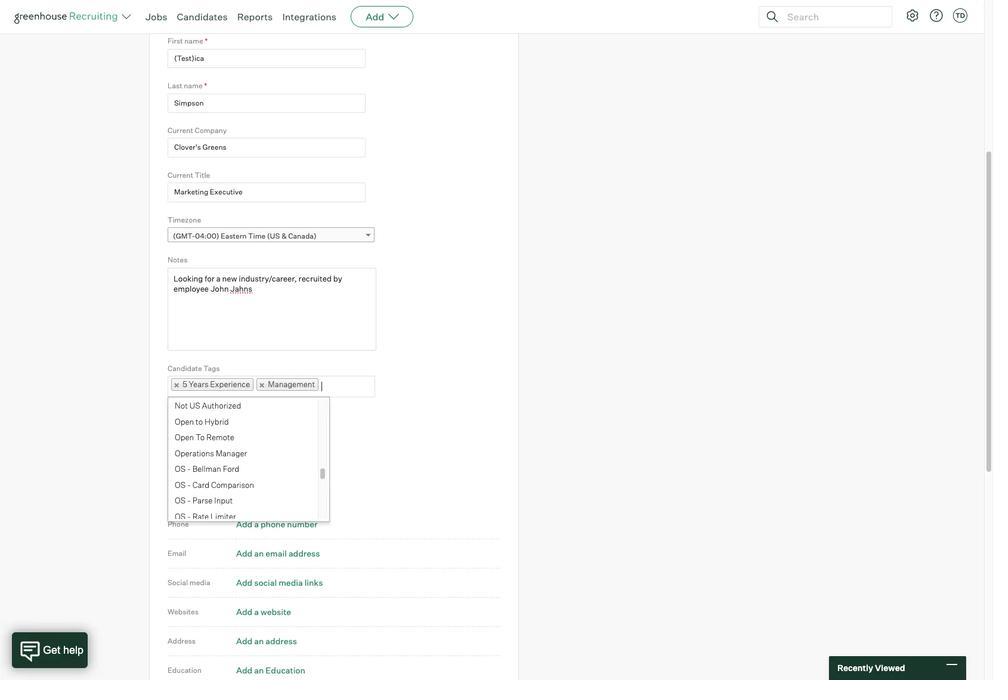 Task type: vqa. For each thing, say whether or not it's contained in the screenshot.
middle *
yes



Task type: locate. For each thing, give the bounding box(es) containing it.
us
[[190, 401, 200, 411]]

candidates
[[177, 11, 228, 23]]

- left 'parse'
[[187, 496, 191, 506]]

add an email address link
[[236, 549, 320, 559]]

os left card
[[175, 480, 186, 490]]

education down add an address
[[266, 666, 305, 676]]

john
[[371, 274, 388, 283]]

new
[[221, 274, 235, 283]]

name for last
[[184, 81, 203, 90]]

current left title
[[168, 171, 193, 180]]

for left the "stage"
[[245, 427, 253, 434]]

2 vertical spatial a
[[254, 607, 259, 617]]

up
[[193, 427, 200, 434]]

sign up for notifications for stage and status changes
[[180, 427, 324, 434]]

0 vertical spatial an
[[254, 549, 264, 559]]

changes
[[300, 427, 324, 434]]

an down the add a website
[[254, 636, 264, 647]]

websites
[[168, 608, 199, 617]]

1 vertical spatial an
[[254, 636, 264, 647]]

1 os from the top
[[175, 465, 186, 474]]

notifications
[[210, 427, 244, 434]]

operations manager
[[175, 449, 247, 458]]

and
[[271, 427, 281, 434]]

1 current from the top
[[168, 126, 193, 135]]

1 vertical spatial *
[[204, 81, 207, 90]]

education down address
[[168, 666, 202, 675]]

os - card comparison
[[175, 480, 254, 490]]

1 vertical spatial company
[[195, 126, 227, 135]]

a left website
[[254, 607, 259, 617]]

address right the email
[[289, 549, 320, 559]]

a left the phone
[[254, 519, 259, 530]]

add for add
[[366, 11, 384, 23]]

bellman
[[193, 465, 221, 474]]

notes
[[168, 256, 188, 265]]

2 os from the top
[[175, 480, 186, 490]]

viewed
[[875, 663, 906, 673]]

os - card comparison option
[[171, 478, 318, 494]]

open for open to hybrid
[[175, 417, 194, 427]]

1 vertical spatial a
[[254, 519, 259, 530]]

an for education
[[254, 666, 264, 676]]

5
[[183, 380, 187, 389]]

configure image
[[906, 8, 920, 23]]

a left new
[[214, 274, 219, 283]]

os for os - rate limiter
[[175, 512, 186, 522]]

2 an from the top
[[254, 636, 264, 647]]

add for add a website
[[236, 607, 253, 617]]

name right first
[[185, 37, 203, 45]]

follow
[[181, 412, 203, 421]]

current for current company
[[168, 126, 193, 135]]

1 an from the top
[[254, 549, 264, 559]]

1 horizontal spatial &
[[282, 232, 287, 241]]

an down add an address
[[254, 666, 264, 676]]

- down * = required
[[187, 465, 191, 474]]

media left links
[[279, 578, 303, 588]]

ford
[[223, 465, 239, 474]]

0 vertical spatial *
[[205, 37, 208, 45]]

- for parse
[[187, 496, 191, 506]]

add for add a phone number
[[236, 519, 253, 530]]

jobs link
[[146, 11, 167, 23]]

limiter
[[211, 512, 236, 522]]

os down =
[[175, 465, 186, 474]]

tags
[[204, 364, 220, 373]]

education
[[266, 666, 305, 676], [168, 666, 202, 675]]

3 os from the top
[[175, 496, 186, 506]]

2 vertical spatial *
[[168, 450, 171, 459]]

2 vertical spatial an
[[254, 666, 264, 676]]

stage
[[254, 427, 269, 434]]

first name *
[[168, 37, 208, 45]]

0 vertical spatial address
[[289, 549, 320, 559]]

(us
[[267, 232, 280, 241]]

None text field
[[168, 93, 366, 113]]

0 vertical spatial current
[[168, 126, 193, 135]]

2 open from the top
[[175, 433, 194, 442]]

1 vertical spatial name
[[184, 81, 203, 90]]

os - bellman ford option
[[171, 462, 318, 478]]

0 horizontal spatial &
[[201, 8, 209, 21]]

1 vertical spatial open
[[175, 433, 194, 442]]

name right last
[[184, 81, 203, 90]]

3 - from the top
[[187, 496, 191, 506]]

looking
[[174, 274, 201, 283]]

3 an from the top
[[254, 666, 264, 676]]

current title
[[168, 171, 210, 180]]

jahns­
[[390, 274, 410, 283]]

media
[[279, 578, 303, 588], [190, 579, 210, 587]]

* for first name *
[[205, 37, 208, 45]]

2 current from the top
[[168, 171, 193, 180]]

operations manager option
[[171, 446, 318, 462]]

* right last
[[204, 81, 207, 90]]

- for rate
[[187, 512, 191, 522]]

=
[[172, 449, 177, 459]]

0 vertical spatial open
[[175, 417, 194, 427]]

jobs
[[146, 11, 167, 23]]

os left rate
[[175, 512, 186, 522]]

4 os from the top
[[175, 512, 186, 522]]

reports
[[237, 11, 273, 23]]

1 vertical spatial &
[[282, 232, 287, 241]]

address down website
[[266, 636, 297, 647]]

2 - from the top
[[187, 480, 191, 490]]

add
[[366, 11, 384, 23], [236, 519, 253, 530], [236, 549, 253, 559], [236, 578, 253, 588], [236, 607, 253, 617], [236, 636, 253, 647], [236, 666, 253, 676]]

candidate
[[204, 412, 238, 421]]

add a website
[[236, 607, 291, 617]]

1 vertical spatial current
[[168, 171, 193, 180]]

* left =
[[168, 450, 171, 459]]

1 horizontal spatial education
[[266, 666, 305, 676]]

social
[[254, 578, 277, 588]]

5 years experience
[[183, 380, 250, 389]]

input
[[214, 496, 233, 506]]

address
[[289, 549, 320, 559], [266, 636, 297, 647]]

company
[[211, 8, 261, 21], [195, 126, 227, 135]]

0 vertical spatial company
[[211, 8, 261, 21]]

links
[[305, 578, 323, 588]]

current
[[168, 126, 193, 135], [168, 171, 193, 180]]

employee
[[335, 274, 369, 283]]

an left the email
[[254, 549, 264, 559]]

- left card
[[187, 480, 191, 490]]

integrations
[[283, 11, 337, 23]]

info
[[168, 489, 188, 502]]

add for add an email address
[[236, 549, 253, 559]]

name & company
[[168, 8, 261, 21]]

for left new
[[203, 274, 212, 283]]

- left rate
[[187, 512, 191, 522]]

years
[[189, 380, 209, 389]]

add button
[[351, 6, 414, 27]]

add inside popup button
[[366, 11, 384, 23]]

& right (us
[[282, 232, 287, 241]]

1 vertical spatial address
[[266, 636, 297, 647]]

4 - from the top
[[187, 512, 191, 522]]

0 vertical spatial name
[[185, 37, 203, 45]]

current down last
[[168, 126, 193, 135]]

not us authorized
[[175, 401, 241, 411]]

an for email
[[254, 549, 264, 559]]

* down candidates 'link'
[[205, 37, 208, 45]]

not
[[175, 401, 188, 411]]

1 open from the top
[[175, 417, 194, 427]]

name
[[185, 37, 203, 45], [184, 81, 203, 90]]

& right name on the left of the page
[[201, 8, 209, 21]]

title
[[195, 171, 210, 180]]

follow candidate
[[181, 412, 238, 421]]

os - rate limiter option
[[171, 510, 318, 525]]

experience
[[210, 380, 250, 389]]

manager
[[216, 449, 247, 458]]

None text field
[[168, 49, 366, 68], [168, 138, 366, 157], [168, 183, 366, 202], [319, 377, 371, 396], [168, 49, 366, 68], [168, 138, 366, 157], [168, 183, 366, 202], [319, 377, 371, 396]]

canada)
[[288, 232, 317, 241]]

media right social
[[190, 579, 210, 587]]

*
[[205, 37, 208, 45], [204, 81, 207, 90], [168, 450, 171, 459]]

open
[[175, 417, 194, 427], [175, 433, 194, 442]]

os left 'parse'
[[175, 496, 186, 506]]

1 - from the top
[[187, 465, 191, 474]]



Task type: describe. For each thing, give the bounding box(es) containing it.
current for current title
[[168, 171, 193, 180]]

add a phone number
[[236, 519, 318, 530]]

phone
[[168, 520, 189, 529]]

0 horizontal spatial education
[[168, 666, 202, 675]]

recruited
[[292, 274, 322, 283]]

address
[[168, 637, 196, 646]]

04:00)
[[195, 232, 219, 241]]

for right up
[[202, 427, 209, 434]]

add for add an address
[[236, 636, 253, 647]]

name
[[168, 8, 199, 21]]

(gmt-04:00) eastern time (us & canada)
[[173, 232, 317, 241]]

current company
[[168, 126, 227, 135]]

eastern
[[221, 232, 247, 241]]

td button
[[951, 6, 970, 25]]

comparison
[[211, 480, 254, 490]]

0 vertical spatial a
[[214, 274, 219, 283]]

os - parse input option
[[171, 494, 318, 510]]

add for add an education
[[236, 666, 253, 676]]

looking for a new industry/career, recruited by employee john jahns­
[[174, 274, 410, 283]]

sign
[[180, 427, 192, 434]]

authorized
[[202, 401, 241, 411]]

Follow candidate checkbox
[[170, 411, 178, 419]]

add an address
[[236, 636, 297, 647]]

website
[[261, 607, 291, 617]]

(gmt-
[[173, 232, 195, 241]]

open to hybrid
[[175, 417, 229, 427]]

integrations link
[[283, 11, 337, 23]]

reports link
[[237, 11, 273, 23]]

- for bellman
[[187, 465, 191, 474]]

td
[[956, 11, 966, 20]]

os - bellman ford
[[175, 465, 239, 474]]

social
[[168, 579, 188, 587]]

industry/career,
[[237, 274, 290, 283]]

- for card
[[187, 480, 191, 490]]

add a website link
[[236, 607, 291, 617]]

open to remote option
[[171, 430, 318, 446]]

os for os - card comparison
[[175, 480, 186, 490]]

name for first
[[185, 37, 203, 45]]

to
[[196, 417, 203, 427]]

os for os - parse input
[[175, 496, 186, 506]]

not us authorized option
[[171, 399, 318, 415]]

0 horizontal spatial media
[[190, 579, 210, 587]]

recently
[[838, 663, 874, 673]]

social media
[[168, 579, 210, 587]]

management
[[268, 380, 315, 389]]

card
[[193, 480, 210, 490]]

* inside * = required
[[168, 450, 171, 459]]

time
[[248, 232, 266, 241]]

add a phone number link
[[236, 519, 318, 530]]

email
[[266, 549, 287, 559]]

add an email address
[[236, 549, 320, 559]]

add an education
[[236, 666, 305, 676]]

operations
[[175, 449, 214, 458]]

candidate
[[168, 364, 202, 373]]

1 horizontal spatial media
[[279, 578, 303, 588]]

a for add a website
[[254, 607, 259, 617]]

Notes text field
[[168, 268, 377, 351]]

add an address link
[[236, 636, 297, 647]]

add an education link
[[236, 666, 305, 676]]

0 vertical spatial &
[[201, 8, 209, 21]]

greenhouse recruiting image
[[14, 10, 122, 24]]

required
[[179, 449, 209, 459]]

* = required
[[168, 449, 209, 459]]

candidate tags
[[168, 364, 220, 373]]

parse
[[193, 496, 213, 506]]

open for open to remote
[[175, 433, 194, 442]]

rate
[[193, 512, 209, 522]]

phone
[[261, 519, 285, 530]]

add social media links link
[[236, 578, 323, 588]]

to
[[196, 433, 205, 442]]

a for add a phone number
[[254, 519, 259, 530]]

open to remote
[[175, 433, 234, 442]]

(gmt-04:00) eastern time (us & canada) link
[[168, 228, 375, 245]]

remote
[[207, 433, 234, 442]]

timezone
[[168, 215, 201, 224]]

os for os - bellman ford
[[175, 465, 186, 474]]

* for last name *
[[204, 81, 207, 90]]

os - parse input
[[175, 496, 233, 506]]

add for add social media links
[[236, 578, 253, 588]]

an for address
[[254, 636, 264, 647]]

open to hybrid option
[[171, 415, 318, 430]]

by
[[325, 274, 333, 283]]

first
[[168, 37, 183, 45]]

Search text field
[[785, 8, 881, 25]]

email
[[168, 549, 186, 558]]

last
[[168, 81, 182, 90]]

td button
[[954, 8, 968, 23]]

last name *
[[168, 81, 207, 90]]

hybrid
[[205, 417, 229, 427]]

add social media links
[[236, 578, 323, 588]]



